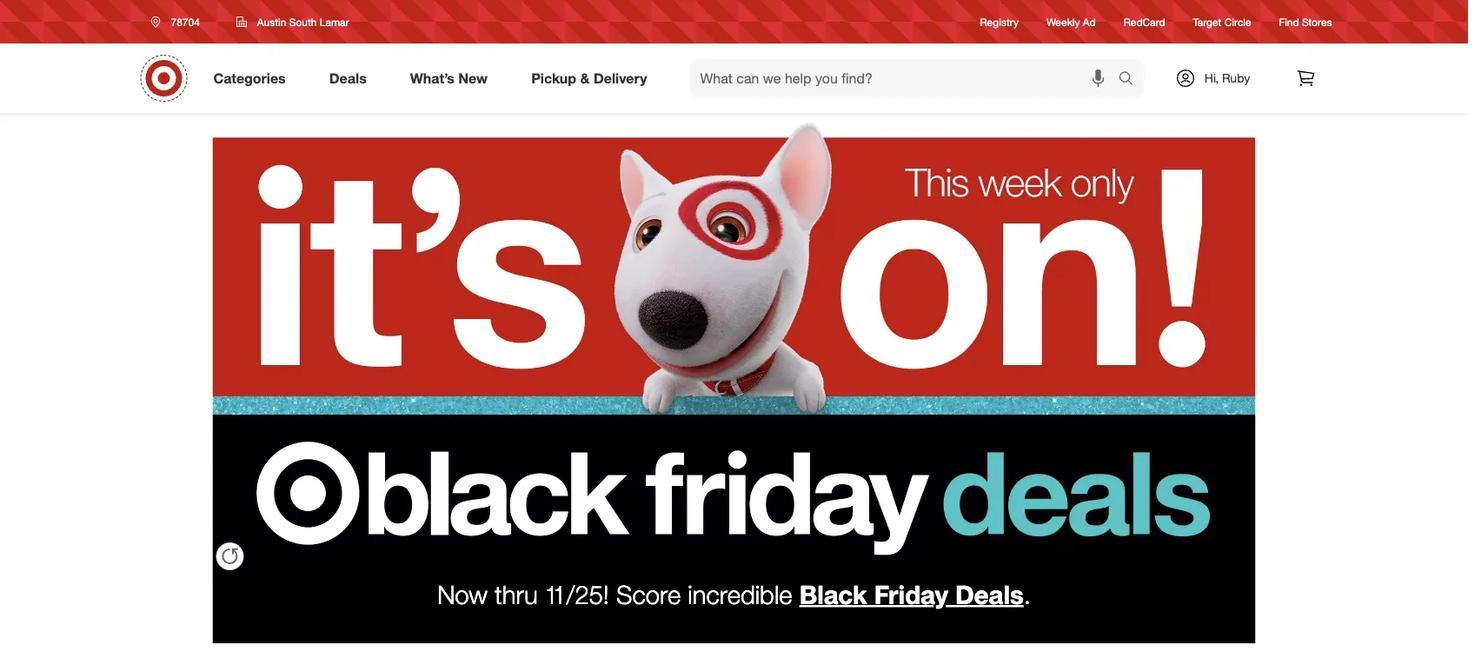 Task type: describe. For each thing, give the bounding box(es) containing it.
78704 button
[[140, 6, 218, 37]]

friday
[[874, 578, 948, 610]]

find stores link
[[1279, 14, 1332, 29]]

deals inside "link"
[[329, 70, 367, 87]]

1 horizontal spatial deals
[[955, 578, 1024, 610]]

target circle
[[1193, 15, 1251, 28]]

new
[[458, 70, 488, 87]]

What can we help you find? suggestions appear below search field
[[690, 59, 1123, 97]]

austin south lamar
[[257, 15, 349, 28]]

11
[[545, 578, 566, 610]]

circle
[[1225, 15, 1251, 28]]

now
[[437, 578, 488, 610]]

registry link
[[980, 14, 1019, 29]]

categories link
[[199, 59, 307, 97]]

delivery
[[594, 70, 647, 87]]

registry
[[980, 15, 1019, 28]]

weekly
[[1047, 15, 1080, 28]]

find
[[1279, 15, 1299, 28]]

austin south lamar button
[[225, 6, 360, 37]]

ad
[[1083, 15, 1096, 28]]

pickup & delivery
[[531, 70, 647, 87]]

austin
[[257, 15, 286, 28]]

what's
[[410, 70, 455, 87]]

lamar
[[320, 15, 349, 28]]

this week only it's on! target black friday deals image
[[213, 113, 1256, 574]]



Task type: locate. For each thing, give the bounding box(es) containing it.
deals link
[[314, 59, 388, 97]]

target circle link
[[1193, 14, 1251, 29]]

target
[[1193, 15, 1222, 28]]

categories
[[213, 70, 286, 87]]

find stores
[[1279, 15, 1332, 28]]

what's new
[[410, 70, 488, 87]]

hi,
[[1205, 70, 1219, 86]]

pickup & delivery link
[[517, 59, 669, 97]]

.
[[1024, 578, 1031, 610]]

pickup
[[531, 70, 576, 87]]

thru
[[495, 578, 538, 610]]

score
[[616, 578, 681, 610]]

hi, ruby
[[1205, 70, 1250, 86]]

what's new link
[[395, 59, 510, 97]]

78704
[[171, 15, 200, 28]]

deals
[[329, 70, 367, 87], [955, 578, 1024, 610]]

search
[[1111, 71, 1152, 88]]

weekly ad
[[1047, 15, 1096, 28]]

search button
[[1111, 59, 1152, 101]]

weekly ad link
[[1047, 14, 1096, 29]]

/25!
[[566, 578, 609, 610]]

ruby
[[1222, 70, 1250, 86]]

incredible
[[688, 578, 792, 610]]

deals right friday
[[955, 578, 1024, 610]]

now thru 11 /25! score incredible black friday deals .
[[437, 578, 1031, 610]]

redcard link
[[1124, 14, 1165, 29]]

0 horizontal spatial deals
[[329, 70, 367, 87]]

redcard
[[1124, 15, 1165, 28]]

deals down lamar
[[329, 70, 367, 87]]

south
[[289, 15, 317, 28]]

&
[[580, 70, 590, 87]]

0 vertical spatial deals
[[329, 70, 367, 87]]

1 vertical spatial deals
[[955, 578, 1024, 610]]

stores
[[1302, 15, 1332, 28]]

black
[[800, 578, 867, 610]]



Task type: vqa. For each thing, say whether or not it's contained in the screenshot.
search 'button'
yes



